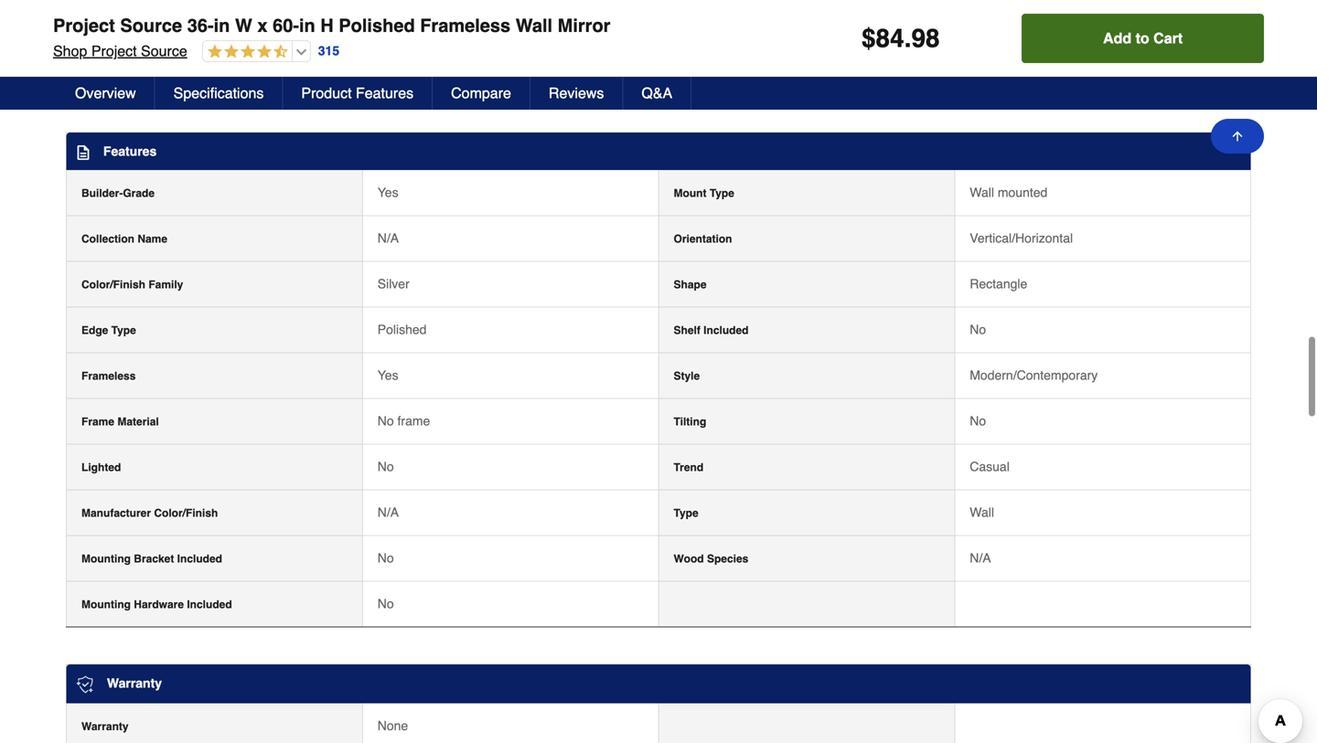 Task type: locate. For each thing, give the bounding box(es) containing it.
mount type
[[674, 187, 734, 200]]

features up grade
[[103, 144, 157, 159]]

project
[[53, 15, 115, 36], [91, 43, 137, 59]]

included for mounting hardware included
[[187, 599, 232, 612]]

species
[[707, 553, 749, 566]]

0 vertical spatial frameless
[[420, 15, 511, 36]]

mounting left 'hardware'
[[81, 599, 131, 612]]

frameless up compare
[[420, 15, 511, 36]]

1 vertical spatial color/finish
[[154, 507, 218, 520]]

1 horizontal spatial frameless
[[420, 15, 511, 36]]

mirror up shop project source
[[81, 21, 113, 33]]

2 horizontal spatial type
[[710, 187, 734, 200]]

source down mirror length (inches)
[[141, 43, 187, 59]]

wood
[[674, 553, 704, 566]]

no
[[970, 322, 986, 337], [378, 414, 394, 429], [970, 414, 986, 429], [378, 460, 394, 474], [378, 551, 394, 566], [378, 597, 394, 612]]

in left w
[[214, 15, 230, 36]]

product features
[[301, 85, 414, 102]]

project up mirror width (inches)
[[91, 43, 137, 59]]

36
[[378, 65, 392, 79], [970, 65, 984, 79]]

mount
[[674, 187, 707, 200]]

width
[[116, 66, 147, 79], [674, 66, 704, 79]]

collection
[[81, 233, 134, 246]]

1 width from the left
[[116, 66, 147, 79]]

0 vertical spatial polished
[[339, 15, 415, 36]]

warranty
[[107, 676, 162, 691], [81, 721, 129, 733]]

included
[[704, 324, 749, 337], [177, 553, 222, 566], [187, 599, 232, 612]]

lighted
[[81, 462, 121, 474]]

color/finish up edge type
[[81, 279, 145, 291]]

0 vertical spatial n/a
[[378, 231, 399, 246]]

0 horizontal spatial 36
[[378, 65, 392, 79]]

2 vertical spatial type
[[674, 507, 699, 520]]

hardware
[[134, 599, 184, 612]]

specifications
[[174, 85, 264, 102]]

(inches) for 60
[[156, 21, 198, 33]]

type for mount type
[[710, 187, 734, 200]]

(inches) for 36
[[150, 66, 192, 79]]

mirror for 60
[[81, 21, 113, 33]]

n/a for wall
[[378, 505, 399, 520]]

type
[[710, 187, 734, 200], [111, 324, 136, 337], [674, 507, 699, 520]]

tilting
[[674, 416, 706, 429]]

polished right h
[[339, 15, 415, 36]]

1 vertical spatial wall
[[970, 185, 994, 200]]

type right edge
[[111, 324, 136, 337]]

bracket
[[134, 553, 174, 566]]

mounting for mounting bracket included
[[81, 553, 131, 566]]

0 vertical spatial features
[[356, 85, 414, 102]]

0 horizontal spatial frameless
[[81, 370, 136, 383]]

315
[[318, 44, 339, 58]]

0 vertical spatial yes
[[378, 185, 398, 200]]

w
[[235, 15, 252, 36]]

1 horizontal spatial type
[[674, 507, 699, 520]]

type right mount
[[710, 187, 734, 200]]

36-
[[187, 15, 214, 36]]

frameless
[[420, 15, 511, 36], [81, 370, 136, 383]]

mounting
[[81, 553, 131, 566], [81, 599, 131, 612]]

manufacturer color/finish
[[81, 507, 218, 520]]

shape
[[674, 279, 707, 291]]

mirror up reviews
[[558, 15, 611, 36]]

(inches)
[[156, 21, 198, 33], [150, 66, 192, 79], [707, 66, 749, 79]]

2 vertical spatial included
[[187, 599, 232, 612]]

1 horizontal spatial width
[[674, 66, 704, 79]]

mounting bracket included
[[81, 553, 222, 566]]

wall left mounted
[[970, 185, 994, 200]]

frameless down edge type
[[81, 370, 136, 383]]

material
[[117, 416, 159, 429]]

60-
[[273, 15, 299, 36]]

polished
[[339, 15, 415, 36], [378, 322, 427, 337]]

$ 84 . 98
[[862, 24, 940, 53]]

included right 'shelf'
[[704, 324, 749, 337]]

reviews button
[[530, 77, 623, 110]]

product
[[301, 85, 352, 102]]

none
[[378, 719, 408, 733]]

1 vertical spatial source
[[141, 43, 187, 59]]

1 yes from the top
[[378, 185, 398, 200]]

0 vertical spatial type
[[710, 187, 734, 200]]

98
[[912, 24, 940, 53]]

1 vertical spatial included
[[177, 553, 222, 566]]

in left h
[[299, 15, 315, 36]]

1 vertical spatial features
[[103, 144, 157, 159]]

1 horizontal spatial in
[[299, 15, 315, 36]]

1 horizontal spatial features
[[356, 85, 414, 102]]

0 vertical spatial mounting
[[81, 553, 131, 566]]

shop
[[53, 43, 87, 59]]

mirror for 36
[[81, 66, 113, 79]]

0 horizontal spatial width
[[116, 66, 147, 79]]

wall mounted
[[970, 185, 1048, 200]]

mounting down manufacturer
[[81, 553, 131, 566]]

yes
[[378, 185, 398, 200], [378, 368, 398, 383]]

in
[[214, 15, 230, 36], [299, 15, 315, 36]]

rectangle
[[970, 277, 1028, 291]]

q&a
[[642, 85, 672, 102]]

polished down silver
[[378, 322, 427, 337]]

1 in from the left
[[214, 15, 230, 36]]

n/a
[[378, 231, 399, 246], [378, 505, 399, 520], [970, 551, 991, 566]]

source up shop project source
[[120, 15, 182, 36]]

add to cart button
[[1022, 14, 1264, 63]]

.
[[904, 24, 912, 53]]

project source 36-in w x 60-in h polished frameless wall mirror
[[53, 15, 611, 36]]

84
[[876, 24, 904, 53]]

1 horizontal spatial color/finish
[[154, 507, 218, 520]]

1 vertical spatial mounting
[[81, 599, 131, 612]]

wall
[[516, 15, 553, 36], [970, 185, 994, 200], [970, 505, 994, 520]]

(inches) up "specifications"
[[150, 66, 192, 79]]

2 vertical spatial wall
[[970, 505, 994, 520]]

2 yes from the top
[[378, 368, 398, 383]]

0 vertical spatial source
[[120, 15, 182, 36]]

1 vertical spatial n/a
[[378, 505, 399, 520]]

(inches) right length at left top
[[156, 21, 198, 33]]

modern/contemporary
[[970, 368, 1098, 383]]

manufacturer
[[81, 507, 151, 520]]

1 horizontal spatial 36
[[970, 65, 984, 79]]

0 horizontal spatial type
[[111, 324, 136, 337]]

features inside button
[[356, 85, 414, 102]]

mounting hardware included
[[81, 599, 232, 612]]

2 36 from the left
[[970, 65, 984, 79]]

mirror up overview
[[81, 66, 113, 79]]

wall down casual
[[970, 505, 994, 520]]

1 vertical spatial type
[[111, 324, 136, 337]]

1 36 from the left
[[378, 65, 392, 79]]

color/finish
[[81, 279, 145, 291], [154, 507, 218, 520]]

1 vertical spatial yes
[[378, 368, 398, 383]]

included right bracket
[[177, 553, 222, 566]]

to
[[1136, 30, 1150, 47]]

trend
[[674, 462, 704, 474]]

builder-grade
[[81, 187, 155, 200]]

project up the shop
[[53, 15, 115, 36]]

mirror
[[558, 15, 611, 36], [81, 21, 113, 33], [81, 66, 113, 79]]

frame
[[397, 414, 430, 429]]

1 mounting from the top
[[81, 553, 131, 566]]

source
[[120, 15, 182, 36], [141, 43, 187, 59]]

features
[[356, 85, 414, 102], [103, 144, 157, 159]]

add
[[1103, 30, 1132, 47]]

wall up reviews
[[516, 15, 553, 36]]

2 mounting from the top
[[81, 599, 131, 612]]

0 horizontal spatial in
[[214, 15, 230, 36]]

1 vertical spatial project
[[91, 43, 137, 59]]

color/finish up bracket
[[154, 507, 218, 520]]

features right the product
[[356, 85, 414, 102]]

2 width from the left
[[674, 66, 704, 79]]

0 horizontal spatial color/finish
[[81, 279, 145, 291]]

included right 'hardware'
[[187, 599, 232, 612]]

type down trend
[[674, 507, 699, 520]]

frame
[[81, 416, 114, 429]]



Task type: describe. For each thing, give the bounding box(es) containing it.
specifications button
[[155, 77, 283, 110]]

add to cart
[[1103, 30, 1183, 47]]

width (inches)
[[674, 66, 749, 79]]

0 horizontal spatial features
[[103, 144, 157, 159]]

compare
[[451, 85, 511, 102]]

(inches) right q&a button
[[707, 66, 749, 79]]

family
[[148, 279, 183, 291]]

0 vertical spatial included
[[704, 324, 749, 337]]

0 vertical spatial color/finish
[[81, 279, 145, 291]]

mounted
[[998, 185, 1048, 200]]

no frame
[[378, 414, 430, 429]]

mounting for mounting hardware included
[[81, 599, 131, 612]]

name
[[138, 233, 167, 246]]

yes for wall mounted
[[378, 185, 398, 200]]

0 vertical spatial project
[[53, 15, 115, 36]]

60
[[378, 19, 392, 33]]

grade
[[123, 187, 155, 200]]

color/finish family
[[81, 279, 183, 291]]

1 vertical spatial polished
[[378, 322, 427, 337]]

type for edge type
[[111, 324, 136, 337]]

n/a for vertical/horizontal
[[378, 231, 399, 246]]

overview
[[75, 85, 136, 102]]

overview button
[[57, 77, 155, 110]]

casual
[[970, 460, 1010, 474]]

length
[[116, 21, 153, 33]]

reviews
[[549, 85, 604, 102]]

shelf included
[[674, 324, 749, 337]]

collection name
[[81, 233, 167, 246]]

orientation
[[674, 233, 732, 246]]

notes image
[[76, 145, 91, 160]]

style
[[674, 370, 700, 383]]

vertical/horizontal
[[970, 231, 1073, 246]]

builder-
[[81, 187, 123, 200]]

compare button
[[433, 77, 530, 110]]

wall for wall mounted
[[970, 185, 994, 200]]

yes for modern/contemporary
[[378, 368, 398, 383]]

edge type
[[81, 324, 136, 337]]

2 vertical spatial n/a
[[970, 551, 991, 566]]

cart
[[1154, 30, 1183, 47]]

mirror width (inches)
[[81, 66, 192, 79]]

h
[[320, 15, 334, 36]]

wood species
[[674, 553, 749, 566]]

mirror length (inches)
[[81, 21, 198, 33]]

2 in from the left
[[299, 15, 315, 36]]

arrow up image
[[1230, 129, 1245, 144]]

q&a button
[[623, 77, 692, 110]]

1 vertical spatial warranty
[[81, 721, 129, 733]]

included for mounting bracket included
[[177, 553, 222, 566]]

1 vertical spatial frameless
[[81, 370, 136, 383]]

product features button
[[283, 77, 433, 110]]

silver
[[378, 277, 410, 291]]

0 vertical spatial warranty
[[107, 676, 162, 691]]

$
[[862, 24, 876, 53]]

frame material
[[81, 416, 159, 429]]

edge
[[81, 324, 108, 337]]

x
[[257, 15, 268, 36]]

shelf
[[674, 324, 701, 337]]

wall for wall
[[970, 505, 994, 520]]

shop project source
[[53, 43, 187, 59]]

4.5 stars image
[[203, 44, 288, 61]]

0 vertical spatial wall
[[516, 15, 553, 36]]



Task type: vqa. For each thing, say whether or not it's contained in the screenshot.


